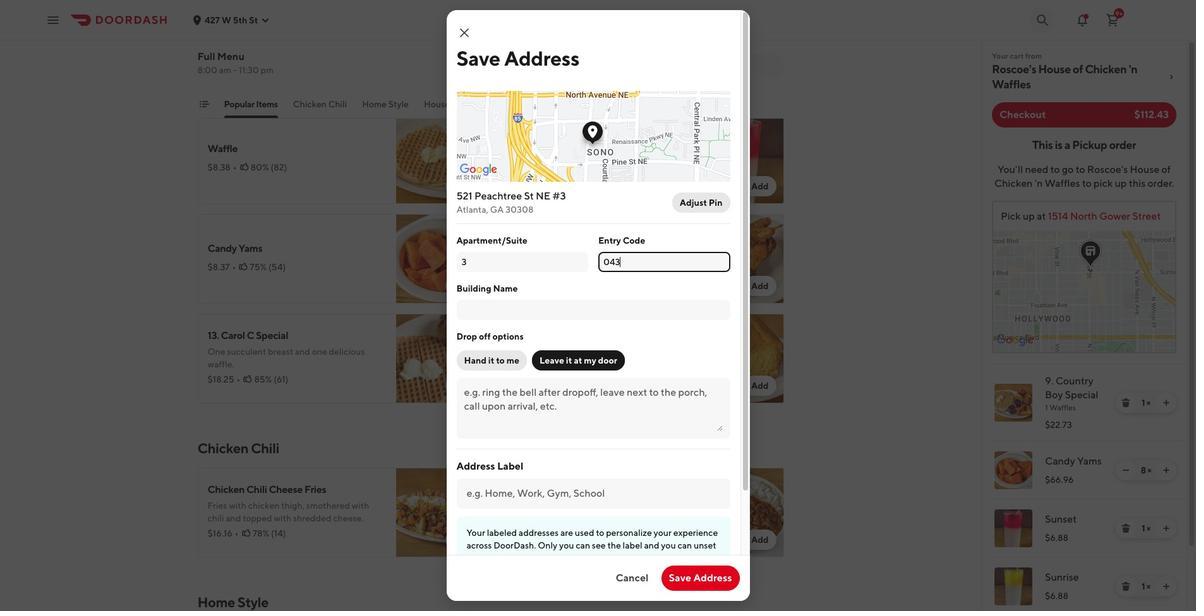 Task type: describe. For each thing, give the bounding box(es) containing it.
e.g. ring the bell after dropoff, leave next to the porch, call upon arrival, etc. text field
[[464, 386, 723, 432]]

off
[[479, 332, 491, 342]]

add one to cart image for sunset
[[1162, 524, 1172, 534]]

0 horizontal spatial address
[[457, 461, 495, 473]]

adjust pin
[[680, 198, 723, 208]]

0 vertical spatial save
[[457, 46, 501, 70]]

cheese.
[[333, 514, 364, 524]]

0 vertical spatial $6.88
[[506, 169, 529, 179]]

• for $16.16 •
[[235, 529, 239, 539]]

open menu image
[[46, 12, 61, 27]]

is
[[1055, 138, 1063, 152]]

drop off options
[[457, 332, 524, 342]]

waffle
[[208, 143, 238, 155]]

bowl
[[506, 491, 528, 503]]

1 vertical spatial chicken chili
[[198, 441, 279, 457]]

am
[[219, 65, 231, 75]]

list containing 9. country boy special
[[982, 364, 1187, 612]]

rice
[[552, 508, 567, 518]]

add for chicken chili cheese fries
[[453, 535, 471, 546]]

with up topped
[[229, 501, 246, 511]]

• for $18.25 •
[[237, 375, 240, 385]]

special for 9. country boy special three wings and a choice of two waffles or potato salad or french fries
[[275, 24, 308, 36]]

$18.25
[[208, 375, 234, 385]]

at for 1514
[[1037, 211, 1047, 223]]

1 vertical spatial powered by google image
[[997, 334, 1034, 347]]

2 can from the left
[[678, 541, 692, 551]]

house inside you'll need to go to roscoe's house of chicken 'n waffles to pick up this order.
[[1130, 164, 1160, 176]]

map region for bottom powered by google image
[[925, 191, 1197, 353]]

save address button
[[662, 566, 740, 592]]

remove item from cart image for sunrise
[[1121, 582, 1132, 592]]

1 horizontal spatial home style
[[362, 99, 409, 109]]

to left pick
[[1083, 178, 1092, 190]]

home inside button
[[362, 99, 387, 109]]

$9.28 •
[[506, 523, 535, 533]]

1 vertical spatial home
[[198, 595, 235, 611]]

add button for 9. country boy special
[[446, 76, 478, 97]]

one wing
[[506, 243, 552, 255]]

potato
[[208, 54, 234, 64]]

1 horizontal spatial fries
[[305, 484, 326, 496]]

extra
[[595, 99, 616, 109]]

$22.73 for $22.73
[[1046, 420, 1073, 431]]

close save address image
[[457, 25, 472, 40]]

extra condiments button
[[595, 98, 668, 118]]

popular items
[[224, 99, 278, 109]]

yams inside list
[[1078, 456, 1102, 468]]

corn bread image
[[694, 314, 784, 404]]

1 horizontal spatial one
[[506, 243, 526, 255]]

waffles for roscoe's
[[992, 78, 1031, 91]]

and inside sunset lemonade and fruit punch.
[[551, 154, 566, 164]]

(61)
[[274, 375, 289, 385]]

special for 13. carol c special one succulent breast and one delicious waffle.
[[256, 330, 288, 342]]

• for $8.38 •
[[233, 162, 237, 173]]

popular
[[224, 99, 255, 109]]

75%
[[250, 262, 267, 272]]

83%
[[551, 262, 568, 272]]

add one to cart image for candy yams
[[1162, 466, 1172, 476]]

corn bread
[[506, 343, 557, 355]]

notification bell image
[[1075, 12, 1090, 27]]

chicken chili button
[[293, 98, 347, 118]]

fruit
[[568, 154, 585, 164]]

candy yams image for 9.
[[995, 452, 1033, 490]]

cancel
[[616, 573, 649, 585]]

wings
[[233, 41, 256, 51]]

white
[[624, 491, 652, 503]]

apartment/suite
[[457, 236, 528, 246]]

name
[[493, 284, 518, 294]]

french
[[269, 54, 297, 64]]

(14)
[[271, 529, 286, 539]]

add for 9. country boy special
[[453, 82, 471, 92]]

1 × for 9. country boy special
[[1142, 398, 1151, 408]]

add for corn bread
[[752, 381, 769, 391]]

country for 9. country boy special 1 waffles
[[1056, 376, 1094, 388]]

order
[[1110, 138, 1137, 152]]

0 horizontal spatial candy yams
[[208, 243, 263, 255]]

to right go
[[1076, 164, 1086, 176]]

× for sunset
[[1147, 524, 1151, 534]]

anytime.
[[484, 554, 518, 564]]

succulent
[[227, 347, 266, 357]]

menu
[[217, 51, 245, 63]]

(101)
[[573, 63, 592, 73]]

chicken
[[248, 501, 280, 511]]

427 w 5th st
[[205, 15, 258, 25]]

1 inside 9. country boy special 1 waffles
[[1046, 403, 1049, 413]]

north
[[1071, 211, 1098, 223]]

pick
[[1094, 178, 1113, 190]]

with up the cheese.
[[352, 501, 369, 511]]

checkout
[[1000, 109, 1047, 121]]

house inside "roscoe's house of chicken 'n waffles"
[[1039, 63, 1071, 76]]

save address inside save address button
[[669, 573, 732, 585]]

add for one wing
[[752, 281, 769, 291]]

1 horizontal spatial chicken chili
[[293, 99, 347, 109]]

9. country boy special three wings and a choice of two waffles or potato salad or french fries
[[208, 24, 375, 64]]

across
[[467, 541, 492, 551]]

drop
[[457, 332, 477, 342]]

add for 13. carol c special
[[453, 381, 471, 391]]

address label
[[457, 461, 524, 473]]

mac & cheese image
[[694, 0, 784, 4]]

(51)
[[568, 362, 583, 372]]

76%
[[255, 69, 271, 79]]

0 horizontal spatial powered by google image
[[460, 164, 497, 176]]

chicken.
[[594, 47, 627, 58]]

beans
[[686, 491, 714, 503]]

75% (54)
[[250, 262, 286, 272]]

add button for sunset
[[744, 176, 777, 197]]

1 × for sunrise
[[1142, 582, 1151, 592]]

$22.73 for $22.73 •
[[208, 69, 235, 79]]

1 vertical spatial a
[[1065, 138, 1071, 152]]

1 vertical spatial up
[[1023, 211, 1035, 223]]

over
[[602, 491, 622, 503]]

1 vertical spatial style
[[238, 595, 269, 611]]

hand it to me
[[464, 356, 520, 366]]

label
[[623, 541, 643, 551]]

2 you from the left
[[661, 541, 676, 551]]

76% (96)
[[255, 69, 290, 79]]

chicken inside you'll need to go to roscoe's house of chicken 'n waffles to pick up this order.
[[995, 178, 1033, 190]]

of inside 9. country boy special three wings and a choice of two waffles or potato salad or french fries
[[309, 41, 318, 51]]

waffles for 9.
[[1050, 403, 1077, 413]]

it inside your labeled addresses are used to personalize your experience across doordash. only you can see the label and you can unset it at anytime.
[[467, 554, 472, 564]]

add button for chicken chili cheese fries
[[446, 530, 478, 551]]

chicken chili cheese fries fries with chicken thigh, smothered with chili and topped with shredded cheese.
[[208, 484, 369, 524]]

chili up the cheese at the bottom of the page
[[251, 441, 279, 457]]

your for your labeled addresses are used to personalize your experience across doordash. only you can see the label and you can unset it at anytime.
[[467, 528, 485, 539]]

to inside your labeled addresses are used to personalize your experience across doordash. only you can see the label and you can unset it at anytime.
[[596, 528, 605, 539]]

sunset for sunset lemonade and fruit punch.
[[506, 137, 537, 149]]

79% (101)
[[554, 63, 592, 73]]

chicken inside chicken chili cheese fries fries with chicken thigh, smothered with chili and topped with shredded cheese.
[[208, 484, 245, 496]]

house inside button
[[424, 99, 450, 109]]

1 you from the left
[[559, 541, 574, 551]]

full menu 8:00 am - 11:30 pm
[[198, 51, 274, 75]]

sunset for sunset
[[1046, 514, 1077, 526]]

waffles
[[336, 41, 365, 51]]

add button for waffle
[[446, 176, 478, 197]]

adjust pin button
[[672, 193, 730, 213]]

sunrise image
[[995, 568, 1033, 606]]

(54) for yams
[[269, 262, 286, 272]]

add for bowl of chicken chili over white rice or beans
[[752, 535, 769, 546]]

Entry Code text field
[[604, 256, 725, 269]]

boy for 9. country boy special three wings and a choice of two waffles or potato salad or french fries
[[256, 24, 274, 36]]

a inside 9. country boy special three wings and a choice of two waffles or potato salad or french fries
[[274, 41, 279, 51]]

chili inside chicken chili cheese fries fries with chicken thigh, smothered with chili and topped with shredded cheese.
[[247, 484, 267, 496]]

$9.28
[[506, 523, 529, 533]]

add for candy yams
[[453, 281, 471, 291]]

427 w 5th st button
[[192, 15, 271, 25]]

9. for 9. country boy special three wings and a choice of two waffles or potato salad or french fries
[[208, 24, 216, 36]]

punch.
[[586, 154, 614, 164]]

sunrise
[[1046, 572, 1079, 584]]

8
[[1141, 466, 1146, 476]]

1 horizontal spatial candy
[[1046, 456, 1076, 468]]

1 vertical spatial candy yams
[[1046, 456, 1102, 468]]

0 horizontal spatial save address
[[457, 46, 580, 70]]

(54) for wing
[[570, 262, 587, 272]]

lemonade
[[506, 154, 549, 164]]

sides
[[501, 99, 522, 109]]

1. scoe's 1/4 chicken prepared in southern style image
[[396, 0, 486, 4]]

12 items, open order cart image
[[1106, 12, 1121, 27]]

you'll need to go to roscoe's house of chicken 'n waffles to pick up this order.
[[995, 164, 1175, 190]]

0 vertical spatial st
[[249, 15, 258, 25]]

of inside "roscoe's house of chicken 'n waffles"
[[1073, 63, 1084, 76]]

$22.70
[[506, 63, 534, 73]]

one wing image
[[694, 214, 784, 304]]

• for $8.37 •
[[232, 262, 236, 272]]

1 horizontal spatial choice
[[555, 47, 582, 58]]

(47)
[[569, 169, 585, 179]]

beans.
[[579, 508, 605, 518]]

82%
[[549, 362, 567, 372]]

doordash.
[[494, 541, 536, 551]]

30308
[[506, 205, 534, 215]]

waffles inside you'll need to go to roscoe's house of chicken 'n waffles to pick up this order.
[[1045, 178, 1081, 190]]

map region for leftmost powered by google image
[[416, 0, 740, 279]]

1 for sunrise
[[1142, 582, 1146, 592]]

smothered
[[306, 501, 350, 511]]

0 vertical spatial candy
[[208, 243, 237, 255]]

atlanta,
[[457, 205, 489, 215]]

× for candy yams
[[1148, 466, 1152, 476]]

pin
[[709, 198, 723, 208]]

0 horizontal spatial home style
[[198, 595, 269, 611]]

add for waffle
[[453, 181, 471, 192]]

add one to cart image for sunrise
[[1162, 582, 1172, 592]]

0 vertical spatial address
[[504, 46, 580, 70]]

pm
[[261, 65, 274, 75]]

and inside 13. carol c special one succulent breast and one delicious waffle.
[[295, 347, 310, 357]]

beverages button
[[538, 98, 580, 118]]

your
[[654, 528, 672, 539]]

0 vertical spatial yams
[[239, 243, 263, 255]]



Task type: locate. For each thing, give the bounding box(es) containing it.
1 vertical spatial $22.73
[[1046, 420, 1073, 431]]

comes with choice of chicken.
[[506, 47, 627, 58]]

chicken chili up chicken
[[198, 441, 279, 457]]

to left me
[[496, 356, 505, 366]]

extra condiments
[[595, 99, 668, 109]]

0 horizontal spatial sunset
[[506, 137, 537, 149]]

to left go
[[1051, 164, 1061, 176]]

1 vertical spatial save
[[669, 573, 692, 585]]

• for $22.73 •
[[237, 69, 241, 79]]

0 vertical spatial your
[[992, 51, 1009, 61]]

$16.16
[[208, 529, 233, 539]]

three
[[208, 41, 231, 51]]

to inside button
[[496, 356, 505, 366]]

'n up the $112.43
[[1129, 63, 1138, 76]]

and inside 9. country boy special three wings and a choice of two waffles or potato salad or french fries
[[258, 41, 273, 51]]

add one to cart image
[[1162, 466, 1172, 476], [1162, 524, 1172, 534]]

1 vertical spatial boy
[[1046, 389, 1064, 401]]

yams up the 75%
[[239, 243, 263, 255]]

two
[[319, 41, 335, 51]]

add one to cart image
[[1162, 398, 1172, 408], [1162, 582, 1172, 592]]

0 vertical spatial add one to cart image
[[1162, 398, 1172, 408]]

bread
[[530, 343, 557, 355]]

style inside button
[[389, 99, 409, 109]]

remove one from cart image
[[1121, 466, 1132, 476]]

1 can from the left
[[576, 541, 590, 551]]

0 horizontal spatial one
[[208, 347, 225, 357]]

sunset inside sunset lemonade and fruit punch.
[[506, 137, 537, 149]]

0 horizontal spatial fries
[[208, 501, 227, 511]]

shredded
[[293, 514, 332, 524]]

candy up $8.37 • at top
[[208, 243, 237, 255]]

$6.88 up sunrise
[[1046, 534, 1069, 544]]

roscoe's house of chicken 'n waffles
[[992, 63, 1138, 91]]

add button for candy yams
[[446, 276, 478, 296]]

wing
[[527, 243, 552, 255]]

9. inside 9. country boy special three wings and a choice of two waffles or potato salad or french fries
[[208, 24, 216, 36]]

options
[[493, 332, 524, 342]]

1 horizontal spatial (54)
[[570, 262, 587, 272]]

used
[[575, 528, 595, 539]]

roscoe's down the cart
[[992, 63, 1037, 76]]

× for 9. country boy special
[[1147, 398, 1151, 408]]

3 1 × from the top
[[1142, 582, 1151, 592]]

1 horizontal spatial powered by google image
[[997, 334, 1034, 347]]

1 vertical spatial country
[[1056, 376, 1094, 388]]

Item Search search field
[[602, 59, 774, 73]]

$8.38 •
[[208, 162, 237, 173]]

at
[[1037, 211, 1047, 223], [574, 356, 582, 366], [474, 554, 482, 564]]

your for your cart from
[[992, 51, 1009, 61]]

chili
[[329, 99, 347, 109], [251, 441, 279, 457], [247, 484, 267, 496], [580, 491, 601, 503]]

of down notification bell icon
[[1073, 63, 1084, 76]]

candy yams up $66.96
[[1046, 456, 1102, 468]]

9+ button
[[1101, 7, 1126, 33]]

$66.96
[[1046, 475, 1074, 485]]

and right chili
[[226, 514, 241, 524]]

boy inside 9. country boy special 1 waffles
[[1046, 389, 1064, 401]]

country for 9. country boy special three wings and a choice of two waffles or potato salad or french fries
[[218, 24, 254, 36]]

(54) right the 75%
[[269, 262, 286, 272]]

chicken chili cheese fries image
[[396, 468, 486, 558]]

521
[[457, 190, 473, 202]]

$6.88 down lemonade
[[506, 169, 529, 179]]

70% (47)
[[549, 169, 585, 179]]

1 vertical spatial remove item from cart image
[[1121, 582, 1132, 592]]

this is a pickup order
[[1033, 138, 1137, 152]]

1 vertical spatial 9. country boy special image
[[995, 384, 1033, 422]]

$22.73 down potato
[[208, 69, 235, 79]]

1 vertical spatial waffles
[[1045, 178, 1081, 190]]

candy up $66.96
[[1046, 456, 1076, 468]]

with right comes
[[536, 47, 554, 58]]

1 vertical spatial house
[[424, 99, 450, 109]]

• down lemonade
[[532, 169, 536, 179]]

map region
[[416, 0, 740, 279], [925, 191, 1197, 353]]

remove item from cart image
[[1121, 524, 1132, 534]]

$112.43
[[1135, 109, 1169, 121]]

13. carol c special image
[[396, 314, 486, 404]]

a up french
[[274, 41, 279, 51]]

yams left the remove one from cart "icon"
[[1078, 456, 1102, 468]]

0 vertical spatial style
[[389, 99, 409, 109]]

st
[[249, 15, 258, 25], [524, 190, 534, 202]]

you down your at bottom right
[[661, 541, 676, 551]]

add button for corn bread
[[744, 376, 777, 396]]

2 horizontal spatial at
[[1037, 211, 1047, 223]]

add one to cart image right 8 × at the right
[[1162, 466, 1172, 476]]

add button for 13. carol c special
[[446, 376, 478, 396]]

of left two
[[309, 41, 318, 51]]

1 1 × from the top
[[1142, 398, 1151, 408]]

ga
[[490, 205, 504, 215]]

1 vertical spatial home style
[[198, 595, 269, 611]]

sunset lemonade and fruit punch.
[[506, 137, 614, 164]]

your left the cart
[[992, 51, 1009, 61]]

1 vertical spatial sunset image
[[995, 510, 1033, 548]]

save down the close save address image
[[457, 46, 501, 70]]

1 vertical spatial add one to cart image
[[1162, 524, 1172, 534]]

with up (14)
[[274, 514, 292, 524]]

adjust
[[680, 198, 707, 208]]

sunset
[[506, 137, 537, 149], [1046, 514, 1077, 526]]

0 vertical spatial candy yams image
[[396, 214, 486, 304]]

save
[[457, 46, 501, 70], [669, 573, 692, 585]]

you'll
[[998, 164, 1024, 176]]

$22.73 •
[[208, 69, 241, 79]]

2 add one to cart image from the top
[[1162, 582, 1172, 592]]

$6.88 down sunrise
[[1046, 592, 1069, 602]]

• right "$5.09"
[[533, 262, 537, 272]]

1 horizontal spatial 'n
[[1129, 63, 1138, 76]]

chili left 'home style' button
[[329, 99, 347, 109]]

1 horizontal spatial save
[[669, 573, 692, 585]]

1 vertical spatial candy
[[1046, 456, 1076, 468]]

sunset image
[[694, 114, 784, 204], [995, 510, 1033, 548]]

boy inside 9. country boy special three wings and a choice of two waffles or potato salad or french fries
[[256, 24, 274, 36]]

add button for one wing
[[744, 276, 777, 296]]

roscoe's up pick
[[1088, 164, 1128, 176]]

of inside bowl of chicken chili over white rice or beans over white rice or beans.
[[530, 491, 539, 503]]

1 (54) from the left
[[269, 262, 286, 272]]

0 horizontal spatial candy yams image
[[396, 214, 486, 304]]

unset
[[694, 541, 717, 551]]

• for $5.09 •
[[533, 262, 537, 272]]

$6.88 for sunset
[[1046, 534, 1069, 544]]

1 horizontal spatial yams
[[1078, 456, 1102, 468]]

only
[[538, 541, 558, 551]]

waffle image
[[396, 114, 486, 204]]

• right $9.28
[[532, 523, 535, 533]]

sunset down $66.96
[[1046, 514, 1077, 526]]

chicken inside bowl of chicken chili over white rice or beans over white rice or beans.
[[541, 491, 578, 503]]

chili up chicken
[[247, 484, 267, 496]]

country inside 9. country boy special three wings and a choice of two waffles or potato salad or french fries
[[218, 24, 254, 36]]

0 vertical spatial roscoe's
[[992, 63, 1037, 76]]

one inside 13. carol c special one succulent breast and one delicious waffle.
[[208, 347, 225, 357]]

2 remove item from cart image from the top
[[1121, 582, 1132, 592]]

0 horizontal spatial (54)
[[269, 262, 286, 272]]

2 add one to cart image from the top
[[1162, 524, 1172, 534]]

'n down need
[[1035, 178, 1043, 190]]

of up '(101)'
[[584, 47, 592, 58]]

0 horizontal spatial up
[[1023, 211, 1035, 223]]

• right $18.25
[[237, 375, 240, 385]]

1 remove item from cart image from the top
[[1121, 398, 1132, 408]]

up left this
[[1115, 178, 1127, 190]]

chili
[[208, 514, 224, 524]]

waffles inside "roscoe's house of chicken 'n waffles"
[[992, 78, 1031, 91]]

address inside button
[[694, 573, 732, 585]]

boy for 9. country boy special 1 waffles
[[1046, 389, 1064, 401]]

house down from
[[1039, 63, 1071, 76]]

st left ne
[[524, 190, 534, 202]]

w
[[222, 15, 231, 25]]

1 vertical spatial your
[[467, 528, 485, 539]]

at for my
[[574, 356, 582, 366]]

1 horizontal spatial $22.73
[[1046, 420, 1073, 431]]

of up order.
[[1162, 164, 1171, 176]]

0 vertical spatial waffles
[[992, 78, 1031, 91]]

9. country boy special image
[[396, 15, 486, 104], [995, 384, 1033, 422]]

list
[[982, 364, 1187, 612]]

1 horizontal spatial candy yams image
[[995, 452, 1033, 490]]

sunset inside list
[[1046, 514, 1077, 526]]

1 vertical spatial at
[[574, 356, 582, 366]]

1 horizontal spatial country
[[1056, 376, 1094, 388]]

and up 70%
[[551, 154, 566, 164]]

house left combos
[[424, 99, 450, 109]]

add one to cart image right remove item from cart image
[[1162, 524, 1172, 534]]

fries up chili
[[208, 501, 227, 511]]

save address down unset at the bottom of page
[[669, 573, 732, 585]]

0 horizontal spatial a
[[274, 41, 279, 51]]

$6.88 for sunrise
[[1046, 592, 1069, 602]]

your up the across
[[467, 528, 485, 539]]

st right 5th
[[249, 15, 258, 25]]

83% (54)
[[551, 262, 587, 272]]

0 vertical spatial sunset
[[506, 137, 537, 149]]

can down used
[[576, 541, 590, 551]]

bowl of chicken chili over white rice or beans image
[[694, 468, 784, 558]]

it
[[489, 356, 495, 366], [566, 356, 572, 366], [467, 554, 472, 564]]

1 horizontal spatial save address
[[669, 573, 732, 585]]

special inside 9. country boy special three wings and a choice of two waffles or potato salad or french fries
[[275, 24, 308, 36]]

roscoe's inside you'll need to go to roscoe's house of chicken 'n waffles to pick up this order.
[[1088, 164, 1128, 176]]

0 horizontal spatial map region
[[416, 0, 740, 279]]

go
[[1063, 164, 1074, 176]]

roscoe's inside "roscoe's house of chicken 'n waffles"
[[992, 63, 1037, 76]]

0 vertical spatial 'n
[[1129, 63, 1138, 76]]

• for $5.39 •
[[532, 362, 536, 372]]

choice up french
[[281, 41, 308, 51]]

$22.73 down 9. country boy special 1 waffles
[[1046, 420, 1073, 431]]

save address
[[457, 46, 580, 70], [669, 573, 732, 585]]

0 horizontal spatial country
[[218, 24, 254, 36]]

9. country boy special image left 9. country boy special 1 waffles
[[995, 384, 1033, 422]]

up inside you'll need to go to roscoe's house of chicken 'n waffles to pick up this order.
[[1115, 178, 1127, 190]]

Address Label text field
[[467, 487, 720, 501]]

78%
[[253, 529, 269, 539]]

1 horizontal spatial can
[[678, 541, 692, 551]]

candy yams up $8.37 • at top
[[208, 243, 263, 255]]

0 vertical spatial remove item from cart image
[[1121, 398, 1132, 408]]

at left the 1514
[[1037, 211, 1047, 223]]

labeled
[[487, 528, 517, 539]]

and down your at bottom right
[[644, 541, 660, 551]]

candy yams image
[[396, 214, 486, 304], [995, 452, 1033, 490]]

0 horizontal spatial chicken chili
[[198, 441, 279, 457]]

427
[[205, 15, 220, 25]]

0 horizontal spatial at
[[474, 554, 482, 564]]

1 horizontal spatial candy yams
[[1046, 456, 1102, 468]]

personalize
[[606, 528, 652, 539]]

$16.16 •
[[208, 529, 239, 539]]

× for sunrise
[[1147, 582, 1151, 592]]

special for 9. country boy special 1 waffles
[[1066, 389, 1099, 401]]

1 vertical spatial sunset
[[1046, 514, 1077, 526]]

13. carol c special one succulent breast and one delicious waffle.
[[208, 330, 365, 370]]

your inside your labeled addresses are used to personalize your experience across doordash. only you can see the label and you can unset it at anytime.
[[467, 528, 485, 539]]

1 vertical spatial save address
[[669, 573, 732, 585]]

at inside your labeled addresses are used to personalize your experience across doordash. only you can see the label and you can unset it at anytime.
[[474, 554, 482, 564]]

1 vertical spatial one
[[208, 347, 225, 357]]

carol
[[221, 330, 245, 342]]

it for at
[[566, 356, 572, 366]]

1 vertical spatial special
[[256, 330, 288, 342]]

at inside button
[[574, 356, 582, 366]]

choice inside 9. country boy special three wings and a choice of two waffles or potato salad or french fries
[[281, 41, 308, 51]]

save address dialog
[[416, 0, 750, 612]]

0 horizontal spatial yams
[[239, 243, 263, 255]]

0 horizontal spatial roscoe's
[[992, 63, 1037, 76]]

9. inside 9. country boy special 1 waffles
[[1046, 376, 1054, 388]]

0 horizontal spatial you
[[559, 541, 574, 551]]

can down experience
[[678, 541, 692, 551]]

1 vertical spatial $6.88
[[1046, 534, 1069, 544]]

addresses
[[519, 528, 559, 539]]

1 horizontal spatial roscoe's
[[1088, 164, 1128, 176]]

fries up smothered
[[305, 484, 326, 496]]

• right $22.70
[[537, 63, 540, 73]]

country inside 9. country boy special 1 waffles
[[1056, 376, 1094, 388]]

cart
[[1010, 51, 1024, 61]]

save address up sides
[[457, 46, 580, 70]]

special inside 9. country boy special 1 waffles
[[1066, 389, 1099, 401]]

up right pick
[[1023, 211, 1035, 223]]

2 (54) from the left
[[570, 262, 587, 272]]

2 horizontal spatial address
[[694, 573, 732, 585]]

at left "my"
[[574, 356, 582, 366]]

label
[[497, 461, 524, 473]]

85%
[[254, 375, 272, 385]]

sunset up lemonade
[[506, 137, 537, 149]]

of inside you'll need to go to roscoe's house of chicken 'n waffles to pick up this order.
[[1162, 164, 1171, 176]]

chili inside button
[[329, 99, 347, 109]]

a right is
[[1065, 138, 1071, 152]]

to up the see
[[596, 528, 605, 539]]

chicken chili down fries
[[293, 99, 347, 109]]

1 for sunset
[[1142, 524, 1146, 534]]

0 vertical spatial 9.
[[208, 24, 216, 36]]

one up waffle.
[[208, 347, 225, 357]]

2 vertical spatial waffles
[[1050, 403, 1077, 413]]

st inside 521 peachtree st ne #3 atlanta, ga 30308
[[524, 190, 534, 202]]

experience
[[674, 528, 718, 539]]

2 horizontal spatial it
[[566, 356, 572, 366]]

0 horizontal spatial house
[[424, 99, 450, 109]]

thigh,
[[281, 501, 305, 511]]

0 vertical spatial 9. country boy special image
[[396, 15, 486, 104]]

choice up the 79% (101)
[[555, 47, 582, 58]]

0 vertical spatial boy
[[256, 24, 274, 36]]

add for sunset
[[752, 181, 769, 192]]

(54) right '83%'
[[570, 262, 587, 272]]

of up white
[[530, 491, 539, 503]]

you down the 'are'
[[559, 541, 574, 551]]

0 vertical spatial chicken chili
[[293, 99, 347, 109]]

your
[[992, 51, 1009, 61], [467, 528, 485, 539]]

8:00
[[198, 65, 217, 75]]

save down experience
[[669, 573, 692, 585]]

it for to
[[489, 356, 495, 366]]

0 horizontal spatial $22.73
[[208, 69, 235, 79]]

9. country boy special image inside list
[[995, 384, 1033, 422]]

1 horizontal spatial up
[[1115, 178, 1127, 190]]

• right $16.16
[[235, 529, 239, 539]]

need
[[1026, 164, 1049, 176]]

this
[[1129, 178, 1146, 190]]

house combos button
[[424, 98, 486, 118]]

and right wings
[[258, 41, 273, 51]]

• right "-"
[[237, 69, 241, 79]]

0 horizontal spatial your
[[467, 528, 485, 539]]

1 add one to cart image from the top
[[1162, 466, 1172, 476]]

• for $22.70 •
[[537, 63, 540, 73]]

2 1 × from the top
[[1142, 524, 1151, 534]]

• for $6.88 •
[[532, 169, 536, 179]]

house up this
[[1130, 164, 1160, 176]]

0 horizontal spatial save
[[457, 46, 501, 70]]

one up apartment/suite 'text field' on the top
[[506, 243, 526, 255]]

1 vertical spatial roscoe's
[[1088, 164, 1128, 176]]

521 peachtree st ne #3 atlanta, ga 30308
[[457, 190, 566, 215]]

chili up beans. in the bottom of the page
[[580, 491, 601, 503]]

and inside your labeled addresses are used to personalize your experience across doordash. only you can see the label and you can unset it at anytime.
[[644, 541, 660, 551]]

1 horizontal spatial sunset image
[[995, 510, 1033, 548]]

add one to cart image for 9. country boy special
[[1162, 398, 1172, 408]]

• right $8.37
[[232, 262, 236, 272]]

ne
[[536, 190, 551, 202]]

cancel button
[[608, 566, 656, 592]]

• right $5.39 at the left
[[532, 362, 536, 372]]

door
[[598, 356, 618, 366]]

chicken inside "roscoe's house of chicken 'n waffles"
[[1086, 63, 1127, 76]]

9. country boy special 1 waffles
[[1046, 376, 1099, 413]]

map region inside save address "dialog"
[[416, 0, 740, 279]]

9. country boy special image down 1. scoe's 1/4 chicken prepared in southern style image in the top of the page
[[396, 15, 486, 104]]

a
[[274, 41, 279, 51], [1065, 138, 1071, 152]]

sides button
[[501, 98, 522, 118]]

0 vertical spatial house
[[1039, 63, 1071, 76]]

chili inside bowl of chicken chili over white rice or beans over white rice or beans.
[[580, 491, 601, 503]]

86% (15)
[[549, 523, 583, 533]]

• for $9.28 •
[[532, 523, 535, 533]]

1 horizontal spatial sunset
[[1046, 514, 1077, 526]]

'n inside "roscoe's house of chicken 'n waffles"
[[1129, 63, 1138, 76]]

waffle.
[[208, 360, 234, 370]]

1 horizontal spatial 9.
[[1046, 376, 1054, 388]]

$8.37
[[208, 262, 230, 272]]

2 vertical spatial address
[[694, 573, 732, 585]]

$18.25 •
[[208, 375, 240, 385]]

add button
[[446, 76, 478, 97], [744, 76, 777, 97], [446, 176, 478, 197], [744, 176, 777, 197], [446, 276, 478, 296], [744, 276, 777, 296], [446, 376, 478, 396], [744, 376, 777, 396], [446, 530, 478, 551], [744, 530, 777, 551]]

1 × for sunset
[[1142, 524, 1151, 534]]

'n inside you'll need to go to roscoe's house of chicken 'n waffles to pick up this order.
[[1035, 178, 1043, 190]]

2 vertical spatial at
[[474, 554, 482, 564]]

1 vertical spatial 1 ×
[[1142, 524, 1151, 534]]

1 vertical spatial fries
[[208, 501, 227, 511]]

0 horizontal spatial 9.
[[208, 24, 216, 36]]

80% (82)
[[251, 162, 287, 173]]

0 vertical spatial a
[[274, 41, 279, 51]]

0 horizontal spatial boy
[[256, 24, 274, 36]]

remove item from cart image for 9. country boy special
[[1121, 398, 1132, 408]]

salad
[[236, 54, 257, 64]]

save inside button
[[669, 573, 692, 585]]

Apartment/Suite text field
[[462, 256, 583, 269]]

1 add one to cart image from the top
[[1162, 398, 1172, 408]]

remove item from cart image down remove item from cart image
[[1121, 582, 1132, 592]]

corn
[[506, 343, 528, 355]]

2 horizontal spatial house
[[1130, 164, 1160, 176]]

remove item from cart image right 9. country boy special 1 waffles
[[1121, 398, 1132, 408]]

1 horizontal spatial you
[[661, 541, 676, 551]]

cheese
[[269, 484, 303, 496]]

at down the across
[[474, 554, 482, 564]]

sunset image inside list
[[995, 510, 1033, 548]]

2 vertical spatial special
[[1066, 389, 1099, 401]]

• right $8.38 at the left
[[233, 162, 237, 173]]

candy yams image for 75% (54)
[[396, 214, 486, 304]]

powered by google image
[[460, 164, 497, 176], [997, 334, 1034, 347]]

1 vertical spatial candy yams image
[[995, 452, 1033, 490]]

chicken inside button
[[293, 99, 327, 109]]

and left one
[[295, 347, 310, 357]]

breast
[[268, 347, 293, 357]]

1514
[[1049, 211, 1069, 223]]

1 vertical spatial add one to cart image
[[1162, 582, 1172, 592]]

'n
[[1129, 63, 1138, 76], [1035, 178, 1043, 190]]

hand it to me button
[[457, 351, 527, 371]]

1 horizontal spatial it
[[489, 356, 495, 366]]

0 vertical spatial powered by google image
[[460, 164, 497, 176]]

up
[[1115, 178, 1127, 190], [1023, 211, 1035, 223]]

special inside 13. carol c special one succulent breast and one delicious waffle.
[[256, 330, 288, 342]]

1 for 9. country boy special
[[1142, 398, 1146, 408]]

remove item from cart image
[[1121, 398, 1132, 408], [1121, 582, 1132, 592]]

chicken
[[1086, 63, 1127, 76], [293, 99, 327, 109], [995, 178, 1033, 190], [198, 441, 249, 457], [208, 484, 245, 496], [541, 491, 578, 503]]

11:30
[[239, 65, 259, 75]]

9. for 9. country boy special 1 waffles
[[1046, 376, 1054, 388]]

0 vertical spatial sunset image
[[694, 114, 784, 204]]

1 horizontal spatial at
[[574, 356, 582, 366]]

0 vertical spatial one
[[506, 243, 526, 255]]

$6.88 •
[[506, 169, 536, 179]]

and inside chicken chili cheese fries fries with chicken thigh, smothered with chili and topped with shredded cheese.
[[226, 514, 241, 524]]

add button for bowl of chicken chili over white rice or beans
[[744, 530, 777, 551]]

waffles inside 9. country boy special 1 waffles
[[1050, 403, 1077, 413]]

over
[[506, 508, 526, 518]]

1 horizontal spatial your
[[992, 51, 1009, 61]]



Task type: vqa. For each thing, say whether or not it's contained in the screenshot.


